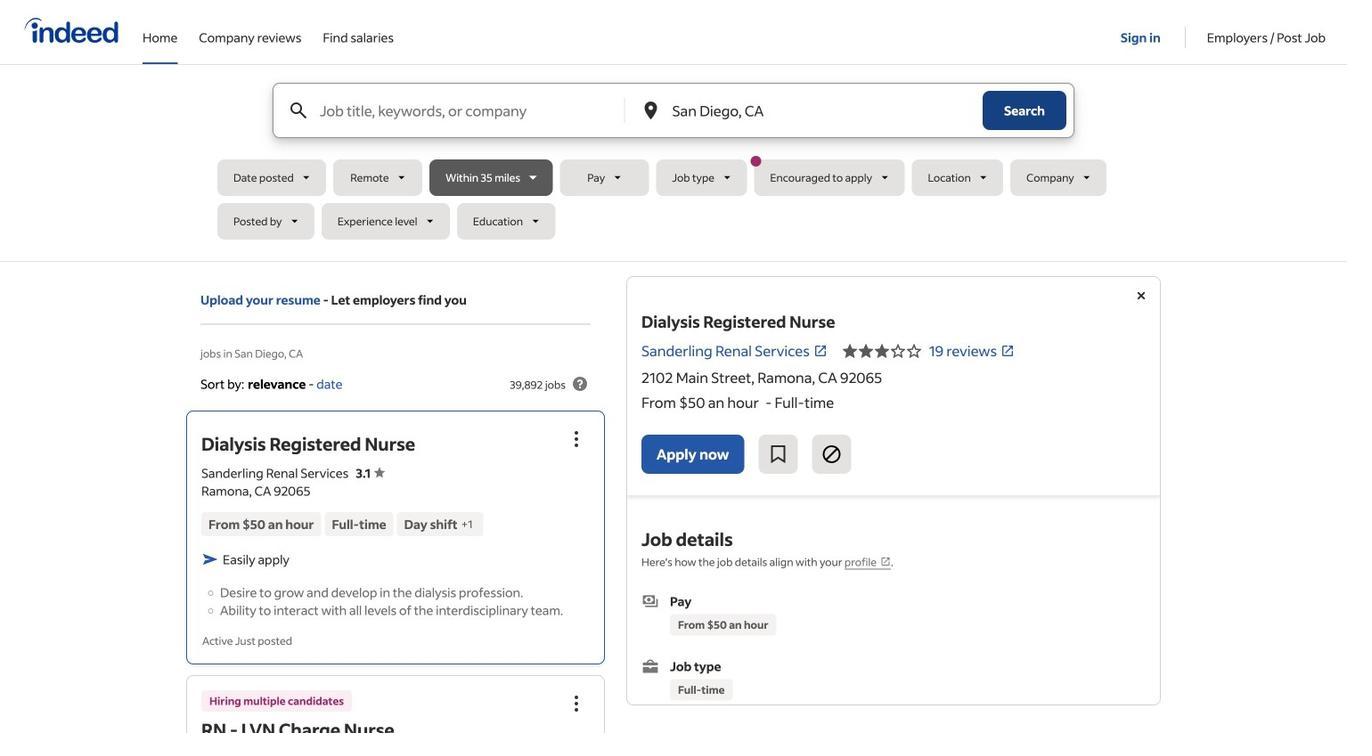 Task type: locate. For each thing, give the bounding box(es) containing it.
job preferences (opens in a new window) image
[[881, 557, 892, 567]]

sanderling renal services (opens in a new tab) image
[[814, 344, 828, 358]]

3.1 out of 5 stars. link to 19 reviews company ratings (opens in a new tab) image
[[1001, 344, 1016, 358]]

None search field
[[218, 83, 1130, 247]]

save this job image
[[768, 444, 789, 465]]

search: Job title, keywords, or company text field
[[316, 84, 624, 137]]



Task type: vqa. For each thing, say whether or not it's contained in the screenshot.
'Job actions for Preschool Aides/Preschool Teacher - Seattle is collapsed' image
no



Task type: describe. For each thing, give the bounding box(es) containing it.
Edit location text field
[[669, 84, 948, 137]]

3.1 out of 5 stars image
[[842, 341, 923, 362]]

job actions for dialysis registered nurse is collapsed image
[[566, 429, 588, 450]]

job actions for rn - lvn charge nurse is collapsed image
[[566, 694, 588, 715]]

close job details image
[[1131, 285, 1153, 307]]

3.1 out of five stars rating image
[[356, 465, 385, 481]]

help icon image
[[570, 374, 591, 395]]

not interested image
[[821, 444, 843, 465]]



